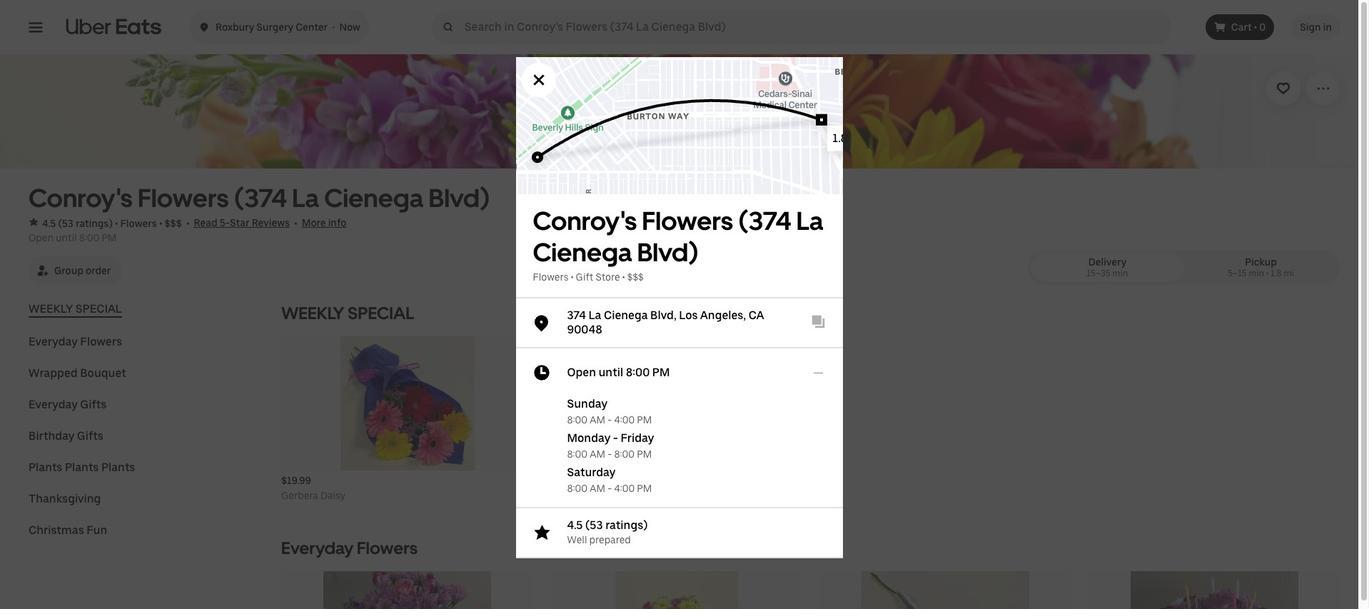 Task type: locate. For each thing, give the bounding box(es) containing it.
read
[[194, 217, 218, 228]]

1 vertical spatial ratings)
[[606, 518, 648, 532]]

8:00 down monday
[[567, 448, 588, 460]]

reviews
[[252, 217, 290, 228]]

gift
[[576, 271, 594, 283]]

open until 8:00 pm button
[[516, 348, 843, 397]]

sign in link
[[1292, 14, 1341, 40]]

sign
[[1300, 21, 1321, 33]]

8:00 down 4.5 (53 ratings) • flowers • $$$ in the left of the page
[[79, 232, 99, 243]]

min down delivery
[[1113, 268, 1129, 278]]

4.5 inside 4.5 (53 ratings) well prepared
[[567, 518, 583, 532]]

until inside dropdown button
[[599, 366, 623, 379]]

4:00 down saturday
[[614, 483, 635, 494]]

1 horizontal spatial (53
[[586, 518, 603, 532]]

0 horizontal spatial (374
[[234, 183, 287, 214]]

0 horizontal spatial 1.8
[[833, 131, 848, 145]]

1 vertical spatial 4:00
[[614, 483, 635, 494]]

1 4:00 from the top
[[614, 414, 635, 426]]

1 horizontal spatial ratings)
[[606, 518, 648, 532]]

cienega
[[713, 49, 763, 64], [324, 183, 424, 214], [533, 237, 632, 268], [604, 308, 648, 322]]

1 vertical spatial am
[[590, 448, 605, 460]]

prepared
[[589, 534, 631, 546]]

1 horizontal spatial 1.8
[[1271, 268, 1282, 278]]

until down 4.5 (53 ratings) • flowers • $$$ in the left of the page
[[56, 232, 77, 243]]

1 vertical spatial 4.5
[[567, 518, 583, 532]]

1 horizontal spatial (374
[[667, 49, 693, 64]]

8:00 down sunday
[[567, 414, 588, 426]]

0 horizontal spatial (53
[[58, 217, 73, 229]]

5–15
[[1228, 268, 1247, 278]]

ratings)
[[76, 217, 113, 229], [606, 518, 648, 532]]

1 vertical spatial conroy's flowers (374 la cienega blvd)
[[29, 183, 490, 214]]

1 vertical spatial $$$
[[627, 271, 644, 283]]

(53
[[58, 217, 73, 229], [586, 518, 603, 532]]

am
[[590, 414, 605, 426], [590, 448, 605, 460], [590, 483, 605, 494]]

1 horizontal spatial min
[[1249, 268, 1265, 278]]

374
[[567, 308, 586, 322]]

1 horizontal spatial open
[[567, 366, 596, 379]]

0 vertical spatial conroy's flowers (374 la cienega blvd)
[[562, 49, 797, 64]]

[object Object] radio
[[1034, 253, 1182, 282]]

sign in
[[1300, 21, 1332, 33]]

mi
[[850, 131, 864, 145], [1284, 268, 1294, 278]]

min down the pickup
[[1249, 268, 1265, 278]]

1.8 inside conroy's flowers (374 la cienega blvd) dialog
[[833, 131, 848, 145]]

am down sunday
[[590, 414, 605, 426]]

(374 inside conroy's flowers (374 la cienega blvd) flowers • gift store • $$$
[[739, 206, 792, 236]]

open until 8:00 pm
[[29, 232, 117, 243], [567, 366, 670, 379]]

conroy's flowers (374 la cienega blvd) inside dialog
[[562, 49, 797, 64]]

conroy's flowers (374 la cienega blvd)
[[562, 49, 797, 64], [29, 183, 490, 214]]

store
[[596, 271, 620, 283]]

conroy's flowers (374 la cienega blvd) flowers • gift store • $$$
[[533, 206, 824, 283]]

ratings) inside 4.5 (53 ratings) well prepared
[[606, 518, 648, 532]]

more
[[302, 217, 326, 228]]

0 vertical spatial 4:00
[[614, 414, 635, 426]]

4.5 (53 ratings) well prepared
[[567, 518, 648, 546]]

0 horizontal spatial min
[[1113, 268, 1129, 278]]

1 horizontal spatial $$$
[[627, 271, 644, 283]]

flowers
[[617, 49, 664, 64], [138, 183, 229, 214], [642, 206, 733, 236], [120, 217, 157, 229], [533, 271, 569, 283]]

0 vertical spatial am
[[590, 414, 605, 426]]

374 la cienega blvd, los angeles, ca 90048
[[567, 308, 764, 336]]

until
[[56, 232, 77, 243], [599, 366, 623, 379]]

1 horizontal spatial until
[[599, 366, 623, 379]]

1 horizontal spatial blvd)
[[638, 237, 699, 268]]

am down saturday
[[590, 483, 605, 494]]

ca
[[749, 308, 764, 322]]

sunday 8:00 am - 4:00 pm monday - friday 8:00 am - 8:00 pm saturday 8:00 am - 4:00 pm
[[567, 397, 654, 494]]

well
[[567, 534, 587, 546]]

0 vertical spatial mi
[[850, 131, 864, 145]]

8:00
[[79, 232, 99, 243], [626, 366, 650, 379], [567, 414, 588, 426], [567, 448, 588, 460], [614, 448, 635, 460], [567, 483, 588, 494]]

sunday
[[567, 397, 608, 411]]

2 am from the top
[[590, 448, 605, 460]]

min
[[1113, 268, 1129, 278], [1249, 268, 1265, 278]]

open until 8:00 pm down 4.5 (53 ratings) • flowers • $$$ in the left of the page
[[29, 232, 117, 243]]

1 vertical spatial open until 8:00 pm
[[567, 366, 670, 379]]

1 vertical spatial until
[[599, 366, 623, 379]]

angeles,
[[701, 308, 746, 322]]

0 vertical spatial open
[[29, 232, 54, 243]]

2 vertical spatial am
[[590, 483, 605, 494]]

1 vertical spatial blvd)
[[429, 183, 490, 214]]

0 vertical spatial (53
[[58, 217, 73, 229]]

1 horizontal spatial mi
[[1284, 268, 1294, 278]]

0 vertical spatial 1.8
[[833, 131, 848, 145]]

$$$ right store
[[627, 271, 644, 283]]

1.8 inside "pickup 5–15 min • 1.8 mi"
[[1271, 268, 1282, 278]]

pm
[[102, 232, 117, 243], [653, 366, 670, 379], [637, 414, 652, 426], [637, 448, 652, 460], [637, 483, 652, 494]]

1 min from the left
[[1113, 268, 1129, 278]]

8:00 inside dropdown button
[[626, 366, 650, 379]]

1 horizontal spatial open until 8:00 pm
[[567, 366, 670, 379]]

4.5 (53 ratings) • flowers • $$$
[[42, 217, 182, 229]]

min for pickup
[[1249, 268, 1265, 278]]

0 vertical spatial 4.5
[[42, 217, 56, 229]]

8:00 down 374 la cienega blvd, los angeles, ca 90048
[[626, 366, 650, 379]]

[object Object] radio
[[1187, 253, 1335, 282]]

min inside the delivery 15–35 min
[[1113, 268, 1129, 278]]

1 horizontal spatial 4.5
[[567, 518, 583, 532]]

5-
[[220, 217, 230, 228]]

2 horizontal spatial (374
[[739, 206, 792, 236]]

-
[[608, 414, 612, 426], [613, 431, 618, 445], [608, 448, 612, 460], [608, 483, 612, 494]]

1.8
[[833, 131, 848, 145], [1271, 268, 1282, 278]]

$$$
[[165, 217, 182, 229], [627, 271, 644, 283]]

1 vertical spatial (53
[[586, 518, 603, 532]]

4:00
[[614, 414, 635, 426], [614, 483, 635, 494]]

0 horizontal spatial blvd)
[[429, 183, 490, 214]]

2 horizontal spatial blvd)
[[766, 49, 797, 64]]

info
[[328, 217, 347, 228]]

0 horizontal spatial conroy's flowers (374 la cienega blvd)
[[29, 183, 490, 214]]

8:00 down friday
[[614, 448, 635, 460]]

4.5 for 4.5 (53 ratings) • flowers • $$$
[[42, 217, 56, 229]]

until up sunday
[[599, 366, 623, 379]]

open
[[29, 232, 54, 243], [567, 366, 596, 379]]

374 la cienega blvd, los angeles, ca 90048 button
[[516, 298, 843, 347]]

4.5 for 4.5 (53 ratings) well prepared
[[567, 518, 583, 532]]

la inside conroy's flowers (374 la cienega blvd) flowers • gift store • $$$
[[797, 206, 824, 236]]

- left friday
[[613, 431, 618, 445]]

la
[[696, 49, 711, 64], [292, 183, 319, 214], [797, 206, 824, 236], [589, 308, 602, 322]]

(53 inside 4.5 (53 ratings) well prepared
[[586, 518, 603, 532]]

1 vertical spatial 1.8
[[1271, 268, 1282, 278]]

conroy's
[[562, 49, 614, 64], [29, 183, 133, 214], [533, 206, 637, 236]]

(374
[[667, 49, 693, 64], [234, 183, 287, 214], [739, 206, 792, 236]]

2 vertical spatial blvd)
[[638, 237, 699, 268]]

0 horizontal spatial until
[[56, 232, 77, 243]]

1 vertical spatial mi
[[1284, 268, 1294, 278]]

pm inside dropdown button
[[653, 366, 670, 379]]

three dots horizontal button
[[1307, 71, 1341, 106]]

saturday
[[567, 466, 616, 479]]

1 vertical spatial open
[[567, 366, 596, 379]]

delivery 15–35 min
[[1087, 256, 1129, 278]]

friday
[[621, 431, 654, 445]]

90048
[[567, 323, 603, 336]]

0 horizontal spatial 4.5
[[42, 217, 56, 229]]

4.5
[[42, 217, 56, 229], [567, 518, 583, 532]]

0 vertical spatial ratings)
[[76, 217, 113, 229]]

am down monday
[[590, 448, 605, 460]]

blvd)
[[766, 49, 797, 64], [429, 183, 490, 214], [638, 237, 699, 268]]

2 min from the left
[[1249, 268, 1265, 278]]

4:00 up friday
[[614, 414, 635, 426]]

0 horizontal spatial ratings)
[[76, 217, 113, 229]]

1 horizontal spatial conroy's flowers (374 la cienega blvd)
[[562, 49, 797, 64]]

$$$ left read
[[165, 217, 182, 229]]

0 vertical spatial $$$
[[165, 217, 182, 229]]

open inside dropdown button
[[567, 366, 596, 379]]

open until 8:00 pm up sunday
[[567, 366, 670, 379]]

0 horizontal spatial mi
[[850, 131, 864, 145]]

•
[[332, 21, 335, 33], [115, 217, 118, 229], [159, 217, 162, 229], [186, 217, 189, 229], [294, 217, 297, 229], [1267, 268, 1269, 278], [571, 271, 574, 283], [623, 271, 625, 283]]

0 vertical spatial open until 8:00 pm
[[29, 232, 117, 243]]

1 am from the top
[[590, 414, 605, 426]]

min inside "pickup 5–15 min • 1.8 mi"
[[1249, 268, 1265, 278]]

0 horizontal spatial open until 8:00 pm
[[29, 232, 117, 243]]

0 horizontal spatial open
[[29, 232, 54, 243]]



Task type: vqa. For each thing, say whether or not it's contained in the screenshot.
the rightmost 1.8
yes



Task type: describe. For each thing, give the bounding box(es) containing it.
star
[[230, 217, 250, 228]]

ratings) for 4.5 (53 ratings) • flowers • $$$
[[76, 217, 113, 229]]

now
[[339, 21, 360, 33]]

delivery
[[1089, 256, 1127, 268]]

conroy's inside conroy's flowers (374 la cienega blvd) flowers • gift store • $$$
[[533, 206, 637, 236]]

0 vertical spatial until
[[56, 232, 77, 243]]

• inside "pickup 5–15 min • 1.8 mi"
[[1267, 268, 1269, 278]]

8:00 down saturday
[[567, 483, 588, 494]]

conroy's flowers (374 la cienega blvd) dialog
[[516, 40, 870, 558]]

mi inside conroy's flowers (374 la cienega blvd) dialog
[[850, 131, 864, 145]]

0 vertical spatial blvd)
[[766, 49, 797, 64]]

$$$ inside conroy's flowers (374 la cienega blvd) flowers • gift store • $$$
[[627, 271, 644, 283]]

blvd,
[[651, 308, 677, 322]]

in
[[1324, 21, 1332, 33]]

15–35
[[1087, 268, 1111, 278]]

- up saturday
[[608, 448, 612, 460]]

la inside 374 la cienega blvd, los angeles, ca 90048
[[589, 308, 602, 322]]

los
[[679, 308, 698, 322]]

pickup 5–15 min • 1.8 mi
[[1228, 256, 1294, 278]]

add to favorites image
[[1277, 81, 1291, 96]]

- down sunday
[[608, 414, 612, 426]]

2 4:00 from the top
[[614, 483, 635, 494]]

view more options image
[[1317, 81, 1331, 96]]

read 5-star reviews link
[[194, 217, 290, 229]]

cienega inside 374 la cienega blvd, los angeles, ca 90048
[[604, 308, 648, 322]]

blvd) inside conroy's flowers (374 la cienega blvd) flowers • gift store • $$$
[[638, 237, 699, 268]]

3 am from the top
[[590, 483, 605, 494]]

mi inside "pickup 5–15 min • 1.8 mi"
[[1284, 268, 1294, 278]]

1.8 mi
[[833, 131, 864, 145]]

0 horizontal spatial $$$
[[165, 217, 182, 229]]

open until 8:00 pm inside dropdown button
[[567, 366, 670, 379]]

min for delivery
[[1113, 268, 1129, 278]]

ratings) for 4.5 (53 ratings) well prepared
[[606, 518, 648, 532]]

- down saturday
[[608, 483, 612, 494]]

more info link
[[302, 217, 347, 229]]

monday
[[567, 431, 611, 445]]

pickup
[[1245, 256, 1277, 268]]

(53 for 4.5 (53 ratings) well prepared
[[586, 518, 603, 532]]

• read 5-star reviews • more info
[[182, 217, 347, 229]]

(53 for 4.5 (53 ratings) • flowers • $$$
[[58, 217, 73, 229]]

• now
[[328, 21, 360, 33]]

heart outline link
[[1267, 71, 1301, 106]]

cienega inside conroy's flowers (374 la cienega blvd) flowers • gift store • $$$
[[533, 237, 632, 268]]



